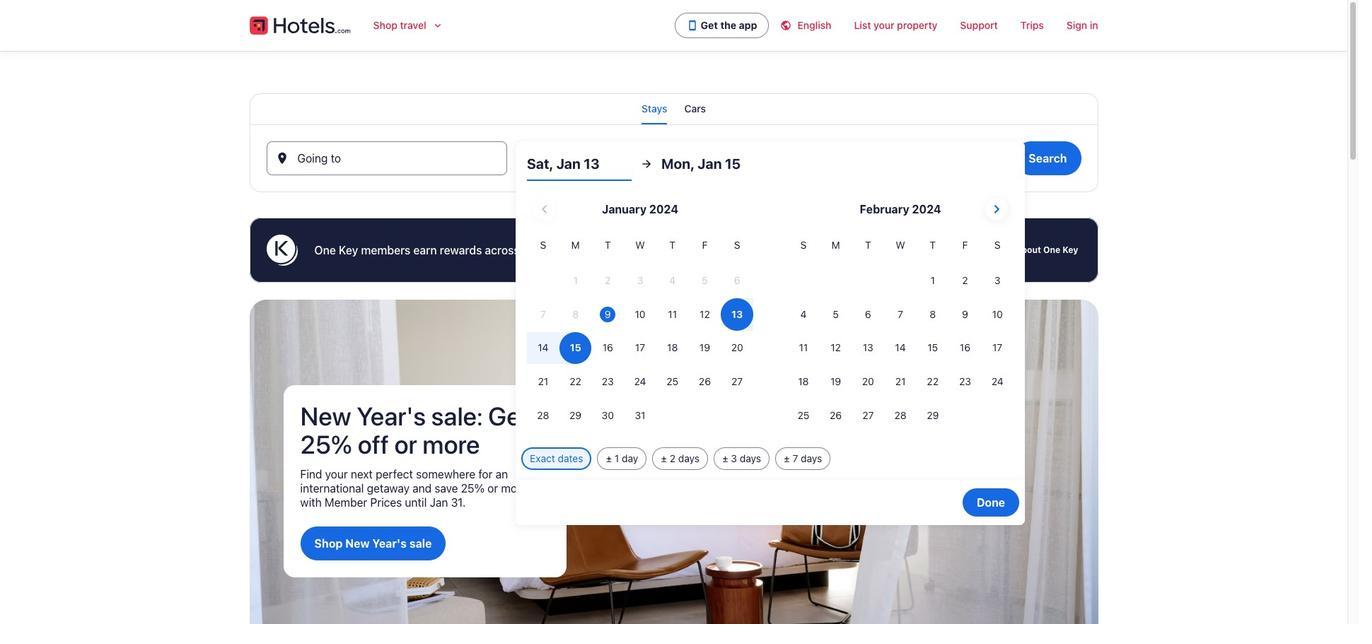 Task type: locate. For each thing, give the bounding box(es) containing it.
28 up the exact
[[537, 410, 549, 422]]

19 inside january 2024 element
[[699, 342, 710, 354]]

trailing image
[[432, 20, 443, 31]]

more
[[423, 429, 480, 460], [501, 482, 527, 495]]

28
[[537, 410, 549, 422], [894, 410, 906, 422]]

16 button down today element
[[592, 332, 624, 365]]

±
[[606, 453, 612, 465], [661, 453, 667, 465], [722, 453, 728, 465], [784, 453, 790, 465]]

tab list
[[249, 93, 1098, 124]]

3 right ± 2 days
[[731, 453, 737, 465]]

29 button left 30
[[559, 400, 592, 432]]

16 for first 16 button from left
[[602, 342, 613, 354]]

january 2024
[[602, 203, 678, 216]]

1 vertical spatial 25 button
[[787, 400, 820, 432]]

27 inside february 2024 element
[[862, 410, 874, 422]]

0 vertical spatial 25
[[667, 376, 678, 388]]

exact
[[530, 453, 555, 465]]

2 2024 from the left
[[912, 203, 941, 216]]

0 horizontal spatial 20 button
[[721, 332, 753, 365]]

1 vertical spatial 11
[[799, 342, 808, 354]]

1 horizontal spatial 11
[[799, 342, 808, 354]]

new
[[300, 401, 351, 432], [345, 538, 370, 550]]

application containing january 2024
[[527, 192, 1014, 434]]

1 horizontal spatial 16 button
[[949, 332, 981, 365]]

f right vrbo
[[702, 239, 708, 251]]

2 17 from the left
[[992, 342, 1002, 354]]

16 right 15 button
[[960, 342, 970, 354]]

1 24 from the left
[[634, 376, 646, 388]]

16 down today element
[[602, 342, 613, 354]]

1 vertical spatial 1
[[615, 453, 619, 465]]

s
[[540, 239, 546, 251], [734, 239, 740, 251], [800, 239, 807, 251], [994, 239, 1001, 251]]

5
[[833, 308, 839, 320]]

19
[[699, 342, 710, 354], [830, 376, 841, 388]]

0 horizontal spatial 26
[[699, 376, 711, 388]]

list your property link
[[843, 11, 949, 40]]

2 right day
[[670, 453, 676, 465]]

24 inside february 2024 element
[[991, 376, 1003, 388]]

0 horizontal spatial one
[[314, 244, 336, 257]]

1 horizontal spatial 23 button
[[949, 366, 981, 398]]

0 horizontal spatial 9
[[605, 308, 611, 320]]

11 inside february 2024 element
[[799, 342, 808, 354]]

1 9 button from the left
[[592, 298, 624, 331]]

9 button down hotels.com,
[[592, 298, 624, 331]]

done button
[[963, 489, 1019, 517]]

exact dates
[[530, 453, 583, 465]]

tab list inside new year's sale: get 25% off or more main content
[[249, 93, 1098, 124]]

11 down 4 button
[[799, 342, 808, 354]]

± 2 days
[[661, 453, 700, 465]]

new left off
[[300, 401, 351, 432]]

1 horizontal spatial 16
[[960, 342, 970, 354]]

1 horizontal spatial f
[[962, 239, 968, 251]]

your right list at the right of the page
[[874, 19, 894, 31]]

1 horizontal spatial 28
[[894, 410, 906, 422]]

27 for the leftmost 27 button
[[731, 376, 743, 388]]

21 for second 21 button from left
[[895, 376, 906, 388]]

jan 13 - jan 15
[[547, 158, 624, 170]]

days
[[678, 453, 700, 465], [740, 453, 761, 465], [801, 453, 822, 465]]

an
[[496, 468, 508, 481]]

shop inside new year's sale: get 25% off or more main content
[[314, 538, 343, 550]]

0 vertical spatial 2
[[962, 274, 968, 286]]

1 vertical spatial 25%
[[461, 482, 485, 495]]

16 inside february 2024 element
[[960, 342, 970, 354]]

2 16 button from the left
[[949, 332, 981, 365]]

1 horizontal spatial your
[[874, 19, 894, 31]]

11 down vrbo
[[668, 308, 677, 320]]

11
[[668, 308, 677, 320], [799, 342, 808, 354]]

25 inside february 2024 element
[[798, 410, 809, 422]]

2 28 from the left
[[894, 410, 906, 422]]

shop
[[373, 19, 397, 31], [314, 538, 343, 550]]

0 vertical spatial get
[[701, 19, 718, 31]]

1 m from the left
[[571, 239, 580, 251]]

w inside february 2024 element
[[896, 239, 905, 251]]

0 vertical spatial 12 button
[[689, 298, 721, 331]]

more inside the find your next perfect somewhere for an international getaway and save 25% or more with member prices until jan 31.
[[501, 482, 527, 495]]

16 inside january 2024 element
[[602, 342, 613, 354]]

2024 for january 2024
[[649, 203, 678, 216]]

0 horizontal spatial 18 button
[[656, 332, 689, 365]]

previous month image
[[536, 201, 553, 218]]

29 button down 15 button
[[917, 400, 949, 432]]

and left vrbo
[[636, 244, 656, 257]]

28 button up the exact
[[527, 400, 559, 432]]

0 vertical spatial 26 button
[[689, 366, 721, 398]]

11 button down 4 button
[[787, 332, 820, 365]]

s down previous month 'icon'
[[540, 239, 546, 251]]

w for february
[[896, 239, 905, 251]]

january 2024 element
[[527, 238, 753, 434]]

trips
[[1021, 19, 1044, 31]]

s left about
[[994, 239, 1001, 251]]

mon,
[[661, 156, 694, 172]]

1 vertical spatial 26
[[830, 410, 842, 422]]

± for ± 3 days
[[722, 453, 728, 465]]

1 left day
[[615, 453, 619, 465]]

new down member
[[345, 538, 370, 550]]

10 inside january 2024 element
[[635, 308, 645, 320]]

11 button
[[656, 298, 689, 331], [787, 332, 820, 365]]

8
[[930, 308, 936, 320]]

2 16 from the left
[[960, 342, 970, 354]]

1 23 from the left
[[602, 376, 614, 388]]

3 s from the left
[[800, 239, 807, 251]]

shop left travel
[[373, 19, 397, 31]]

0 horizontal spatial 29
[[569, 410, 582, 422]]

get right download the app button image
[[701, 19, 718, 31]]

0 vertical spatial year's
[[357, 401, 426, 432]]

or down for
[[488, 482, 498, 495]]

2 10 button from the left
[[981, 298, 1014, 331]]

days right ± 3 days
[[801, 453, 822, 465]]

0 horizontal spatial more
[[423, 429, 480, 460]]

1 horizontal spatial 15
[[725, 156, 741, 172]]

2 right 1 button
[[962, 274, 968, 286]]

one left members
[[314, 244, 336, 257]]

1 horizontal spatial 22 button
[[917, 366, 949, 398]]

17 right 15 button
[[992, 342, 1002, 354]]

22
[[570, 376, 581, 388], [927, 376, 939, 388]]

23 button down 15 button
[[949, 366, 981, 398]]

f
[[702, 239, 708, 251], [962, 239, 968, 251]]

2 horizontal spatial 13
[[863, 342, 873, 354]]

key
[[339, 244, 358, 257], [1063, 245, 1078, 255]]

1 horizontal spatial 19 button
[[820, 366, 852, 398]]

12 button
[[689, 298, 721, 331], [820, 332, 852, 365]]

1 horizontal spatial and
[[636, 244, 656, 257]]

more down an
[[501, 482, 527, 495]]

0 vertical spatial 18
[[667, 342, 678, 354]]

0 vertical spatial 19 button
[[689, 332, 721, 365]]

shop inside dropdown button
[[373, 19, 397, 31]]

0 horizontal spatial m
[[571, 239, 580, 251]]

21 inside february 2024 element
[[895, 376, 906, 388]]

1 17 from the left
[[635, 342, 645, 354]]

25% inside new year's sale: get 25% off or more
[[300, 429, 352, 460]]

1 left 2 button
[[931, 274, 935, 286]]

1 horizontal spatial 12 button
[[820, 332, 852, 365]]

2 29 from the left
[[927, 410, 939, 422]]

t up 1 button
[[930, 239, 936, 251]]

2 horizontal spatial days
[[801, 453, 822, 465]]

or up perfect
[[394, 429, 417, 460]]

m inside february 2024 element
[[832, 239, 840, 251]]

20 for bottom 20 button
[[862, 376, 874, 388]]

7 button
[[884, 298, 917, 331]]

2024
[[649, 203, 678, 216], [912, 203, 941, 216]]

1 horizontal spatial 18 button
[[787, 366, 820, 398]]

and up until
[[412, 482, 432, 495]]

1 horizontal spatial 17 button
[[981, 332, 1014, 365]]

0 vertical spatial 19
[[699, 342, 710, 354]]

for
[[478, 468, 493, 481]]

9 inside february 2024 element
[[962, 308, 968, 320]]

15 left directional "icon"
[[612, 158, 624, 170]]

2 ± from the left
[[661, 453, 667, 465]]

9 down hotels.com,
[[605, 308, 611, 320]]

10 button right today element
[[624, 298, 656, 331]]

2 17 button from the left
[[981, 332, 1014, 365]]

s right vrbo
[[734, 239, 740, 251]]

your inside the find your next perfect somewhere for an international getaway and save 25% or more with member prices until jan 31.
[[325, 468, 348, 481]]

1 vertical spatial 2
[[670, 453, 676, 465]]

16
[[602, 342, 613, 354], [960, 342, 970, 354]]

28 down '14' button
[[894, 410, 906, 422]]

31.
[[451, 497, 466, 509]]

± right ± 2 days
[[722, 453, 728, 465]]

1 horizontal spatial 25%
[[461, 482, 485, 495]]

21 inside january 2024 element
[[538, 376, 548, 388]]

1 horizontal spatial 23
[[959, 376, 971, 388]]

1 vertical spatial 26 button
[[820, 400, 852, 432]]

days left ± 7 days
[[740, 453, 761, 465]]

1 vertical spatial shop
[[314, 538, 343, 550]]

1 w from the left
[[635, 239, 645, 251]]

28 for 2nd 28 button
[[894, 410, 906, 422]]

get inside new year's sale: get 25% off or more
[[488, 401, 529, 432]]

key right about
[[1063, 245, 1078, 255]]

tab list containing stays
[[249, 93, 1098, 124]]

one right about
[[1043, 245, 1060, 255]]

1 vertical spatial 27 button
[[852, 400, 884, 432]]

0 horizontal spatial 23
[[602, 376, 614, 388]]

9 inside today element
[[605, 308, 611, 320]]

25% inside the find your next perfect somewhere for an international getaway and save 25% or more with member prices until jan 31.
[[461, 482, 485, 495]]

2024 right january on the left of the page
[[649, 203, 678, 216]]

1 vertical spatial and
[[412, 482, 432, 495]]

1 vertical spatial 7
[[793, 453, 798, 465]]

new year's sale: get 25% off or more main content
[[0, 51, 1347, 625]]

23 button up 30
[[592, 366, 624, 398]]

0 horizontal spatial 22
[[570, 376, 581, 388]]

21 button
[[527, 366, 559, 398], [884, 366, 917, 398]]

2 23 from the left
[[959, 376, 971, 388]]

learn about one key
[[990, 245, 1078, 255]]

m inside january 2024 element
[[571, 239, 580, 251]]

1 vertical spatial get
[[488, 401, 529, 432]]

1 vertical spatial or
[[488, 482, 498, 495]]

about
[[1016, 245, 1041, 255]]

2 inside 2 button
[[962, 274, 968, 286]]

cars
[[684, 103, 706, 115]]

0 horizontal spatial w
[[635, 239, 645, 251]]

w left vrbo
[[635, 239, 645, 251]]

25 button up '31' 'button'
[[656, 366, 689, 398]]

4 ± from the left
[[784, 453, 790, 465]]

27 for 27 button to the right
[[862, 410, 874, 422]]

26 inside january 2024 element
[[699, 376, 711, 388]]

year's up perfect
[[357, 401, 426, 432]]

15 inside february 2024 element
[[928, 342, 938, 354]]

1 22 from the left
[[570, 376, 581, 388]]

1 horizontal spatial 20
[[862, 376, 874, 388]]

1 horizontal spatial days
[[740, 453, 761, 465]]

3 down learn
[[994, 274, 1001, 286]]

28 button down '14' button
[[884, 400, 917, 432]]

english button
[[769, 11, 843, 40]]

29 button
[[559, 400, 592, 432], [917, 400, 949, 432]]

0 horizontal spatial and
[[412, 482, 432, 495]]

0 horizontal spatial 17
[[635, 342, 645, 354]]

24 inside january 2024 element
[[634, 376, 646, 388]]

application inside new year's sale: get 25% off or more main content
[[527, 192, 1014, 434]]

11 inside january 2024 element
[[668, 308, 677, 320]]

27
[[731, 376, 743, 388], [862, 410, 874, 422]]

7
[[898, 308, 903, 320], [793, 453, 798, 465]]

1 days from the left
[[678, 453, 700, 465]]

15 right mon,
[[725, 156, 741, 172]]

3 ± from the left
[[722, 453, 728, 465]]

23
[[602, 376, 614, 388], [959, 376, 971, 388]]

28 button
[[527, 400, 559, 432], [884, 400, 917, 432]]

13 inside february 2024 element
[[863, 342, 873, 354]]

2 w from the left
[[896, 239, 905, 251]]

m up 5
[[832, 239, 840, 251]]

17 button right 15 button
[[981, 332, 1014, 365]]

0 horizontal spatial 11
[[668, 308, 677, 320]]

29 down 15 button
[[927, 410, 939, 422]]

2 29 button from the left
[[917, 400, 949, 432]]

29 inside february 2024 element
[[927, 410, 939, 422]]

10 down 3 button
[[992, 308, 1003, 320]]

0 vertical spatial 25 button
[[656, 366, 689, 398]]

1 horizontal spatial 29 button
[[917, 400, 949, 432]]

29 left 30
[[569, 410, 582, 422]]

9
[[605, 308, 611, 320], [962, 308, 968, 320]]

2
[[962, 274, 968, 286], [670, 453, 676, 465]]

february 2024
[[860, 203, 941, 216]]

19 inside february 2024 element
[[830, 376, 841, 388]]

18 inside january 2024 element
[[667, 342, 678, 354]]

1 horizontal spatial 22
[[927, 376, 939, 388]]

1 f from the left
[[702, 239, 708, 251]]

20 for leftmost 20 button
[[731, 342, 743, 354]]

9 for second 9 button from right
[[605, 308, 611, 320]]

± right day
[[661, 453, 667, 465]]

1 horizontal spatial 28 button
[[884, 400, 917, 432]]

0 horizontal spatial 16 button
[[592, 332, 624, 365]]

1 vertical spatial 19
[[830, 376, 841, 388]]

22 button up 30 button at the bottom of page
[[559, 366, 592, 398]]

22 inside february 2024 element
[[927, 376, 939, 388]]

your for find
[[325, 468, 348, 481]]

25% down for
[[461, 482, 485, 495]]

-
[[583, 158, 588, 170]]

7 right 6 button
[[898, 308, 903, 320]]

more up somewhere
[[423, 429, 480, 460]]

t down january 2024 on the left top of page
[[669, 239, 676, 251]]

0 horizontal spatial 23 button
[[592, 366, 624, 398]]

your up the international at left bottom
[[325, 468, 348, 481]]

17 button up 31
[[624, 332, 656, 365]]

application
[[527, 192, 1014, 434]]

1 vertical spatial 18
[[798, 376, 809, 388]]

0 horizontal spatial 10 button
[[624, 298, 656, 331]]

hotels logo image
[[249, 14, 351, 37]]

1 horizontal spatial 9
[[962, 308, 968, 320]]

0 horizontal spatial 21
[[538, 376, 548, 388]]

s up 4
[[800, 239, 807, 251]]

24 button
[[624, 366, 656, 398], [981, 366, 1014, 398]]

25% up find
[[300, 429, 352, 460]]

2 10 from the left
[[992, 308, 1003, 320]]

dates
[[558, 453, 583, 465]]

1 horizontal spatial or
[[488, 482, 498, 495]]

10 for second 10 button from left
[[992, 308, 1003, 320]]

february
[[860, 203, 909, 216]]

1 24 button from the left
[[624, 366, 656, 398]]

28 for first 28 button from left
[[537, 410, 549, 422]]

days for ± 3 days
[[740, 453, 761, 465]]

15 button
[[917, 332, 949, 365]]

15 inside button
[[725, 156, 741, 172]]

1 horizontal spatial 29
[[927, 410, 939, 422]]

26 inside february 2024 element
[[830, 410, 842, 422]]

1 ± from the left
[[606, 453, 612, 465]]

0 vertical spatial 20 button
[[721, 332, 753, 365]]

1 2024 from the left
[[649, 203, 678, 216]]

2 m from the left
[[832, 239, 840, 251]]

1 29 from the left
[[569, 410, 582, 422]]

year's inside shop new year's sale link
[[372, 538, 407, 550]]

more inside new year's sale: get 25% off or more
[[423, 429, 480, 460]]

± for ± 1 day
[[606, 453, 612, 465]]

2 f from the left
[[962, 239, 968, 251]]

1 9 from the left
[[605, 308, 611, 320]]

26
[[699, 376, 711, 388], [830, 410, 842, 422]]

20
[[731, 342, 743, 354], [862, 376, 874, 388]]

17 up 31
[[635, 342, 645, 354]]

27 inside january 2024 element
[[731, 376, 743, 388]]

22 button down 15 button
[[917, 366, 949, 398]]

1
[[931, 274, 935, 286], [615, 453, 619, 465]]

19 for 19 button to the left
[[699, 342, 710, 354]]

m right expedia,
[[571, 239, 580, 251]]

shop travel button
[[362, 11, 455, 40]]

13 button
[[852, 332, 884, 365]]

1 horizontal spatial 20 button
[[852, 366, 884, 398]]

f inside january 2024 element
[[702, 239, 708, 251]]

1 22 button from the left
[[559, 366, 592, 398]]

11 for top 11 button
[[668, 308, 677, 320]]

m for january 2024
[[571, 239, 580, 251]]

1 28 button from the left
[[527, 400, 559, 432]]

23 inside february 2024 element
[[959, 376, 971, 388]]

1 horizontal spatial 2
[[962, 274, 968, 286]]

18
[[667, 342, 678, 354], [798, 376, 809, 388]]

w
[[635, 239, 645, 251], [896, 239, 905, 251]]

16 button down 8 button
[[949, 332, 981, 365]]

2 22 from the left
[[927, 376, 939, 388]]

year's left sale
[[372, 538, 407, 550]]

1 horizontal spatial 10
[[992, 308, 1003, 320]]

2 21 from the left
[[895, 376, 906, 388]]

0 horizontal spatial 17 button
[[624, 332, 656, 365]]

1 16 from the left
[[602, 342, 613, 354]]

w down february 2024
[[896, 239, 905, 251]]

w for january
[[635, 239, 645, 251]]

2024 right february
[[912, 203, 941, 216]]

0 horizontal spatial 10
[[635, 308, 645, 320]]

9 right 8 button
[[962, 308, 968, 320]]

17 button
[[624, 332, 656, 365], [981, 332, 1014, 365]]

1 button
[[917, 265, 949, 297]]

find
[[300, 468, 322, 481]]

10 inside february 2024 element
[[992, 308, 1003, 320]]

0 horizontal spatial 24
[[634, 376, 646, 388]]

with
[[300, 497, 322, 509]]

shop travel
[[373, 19, 426, 31]]

shop down member
[[314, 538, 343, 550]]

key left members
[[339, 244, 358, 257]]

29 inside january 2024 element
[[569, 410, 582, 422]]

1 s from the left
[[540, 239, 546, 251]]

f for january 2024
[[702, 239, 708, 251]]

0 vertical spatial 11
[[668, 308, 677, 320]]

7 right ± 3 days
[[793, 453, 798, 465]]

1 21 from the left
[[538, 376, 548, 388]]

m for february 2024
[[832, 239, 840, 251]]

today element
[[600, 307, 616, 322]]

1 horizontal spatial 12
[[831, 342, 841, 354]]

3 days from the left
[[801, 453, 822, 465]]

18 button
[[656, 332, 689, 365], [787, 366, 820, 398]]

get
[[701, 19, 718, 31], [488, 401, 529, 432]]

1 horizontal spatial 18
[[798, 376, 809, 388]]

10 button down 3 button
[[981, 298, 1014, 331]]

support
[[960, 19, 998, 31]]

get right sale: at the left of page
[[488, 401, 529, 432]]

2 21 button from the left
[[884, 366, 917, 398]]

28 inside february 2024 element
[[894, 410, 906, 422]]

0 horizontal spatial f
[[702, 239, 708, 251]]

2 9 from the left
[[962, 308, 968, 320]]

1 vertical spatial 19 button
[[820, 366, 852, 398]]

0 vertical spatial new
[[300, 401, 351, 432]]

± right ± 3 days
[[784, 453, 790, 465]]

shop for shop new year's sale
[[314, 538, 343, 550]]

9 button right 8
[[949, 298, 981, 331]]

28 inside january 2024 element
[[537, 410, 549, 422]]

0 vertical spatial 7
[[898, 308, 903, 320]]

sign in
[[1066, 19, 1098, 31]]

3 button
[[981, 265, 1014, 297]]

1 vertical spatial 20
[[862, 376, 874, 388]]

11 button down vrbo
[[656, 298, 689, 331]]

5 button
[[820, 298, 852, 331]]

t down february
[[865, 239, 871, 251]]

25 button up ± 7 days
[[787, 400, 820, 432]]

1 horizontal spatial 9 button
[[949, 298, 981, 331]]

1 vertical spatial 12 button
[[820, 332, 852, 365]]

15 right '14' button
[[928, 342, 938, 354]]

f up 2 button
[[962, 239, 968, 251]]

w inside january 2024 element
[[635, 239, 645, 251]]

1 28 from the left
[[537, 410, 549, 422]]

9 button
[[592, 298, 624, 331], [949, 298, 981, 331]]

8 button
[[917, 298, 949, 331]]

t down january on the left of the page
[[605, 239, 611, 251]]

2 days from the left
[[740, 453, 761, 465]]

1 29 button from the left
[[559, 400, 592, 432]]

1 16 button from the left
[[592, 332, 624, 365]]

12
[[700, 308, 710, 320], [831, 342, 841, 354]]

1 10 from the left
[[635, 308, 645, 320]]

± left day
[[606, 453, 612, 465]]

0 vertical spatial shop
[[373, 19, 397, 31]]

2 24 from the left
[[991, 376, 1003, 388]]

23 inside january 2024 element
[[602, 376, 614, 388]]

somewhere
[[416, 468, 475, 481]]

days left ± 3 days
[[678, 453, 700, 465]]

year's inside new year's sale: get 25% off or more
[[357, 401, 426, 432]]

1 horizontal spatial w
[[896, 239, 905, 251]]

0 horizontal spatial 12
[[700, 308, 710, 320]]

10 right today element
[[635, 308, 645, 320]]



Task type: describe. For each thing, give the bounding box(es) containing it.
0 horizontal spatial 26 button
[[689, 366, 721, 398]]

2 22 button from the left
[[917, 366, 949, 398]]

2 23 button from the left
[[949, 366, 981, 398]]

your for list
[[874, 19, 894, 31]]

jan inside button
[[698, 156, 722, 172]]

jan inside the find your next perfect somewhere for an international getaway and save 25% or more with member prices until jan 31.
[[430, 497, 448, 509]]

1 vertical spatial 20 button
[[852, 366, 884, 398]]

1 21 button from the left
[[527, 366, 559, 398]]

download the app button image
[[687, 20, 698, 31]]

days for ± 2 days
[[678, 453, 700, 465]]

sat,
[[527, 156, 553, 172]]

14
[[895, 342, 906, 354]]

1 horizontal spatial key
[[1063, 245, 1078, 255]]

4 button
[[787, 298, 820, 331]]

earn
[[413, 244, 437, 257]]

mon, jan 15 button
[[661, 147, 766, 181]]

1 vertical spatial 3
[[731, 453, 737, 465]]

12 inside january 2024 element
[[700, 308, 710, 320]]

2 s from the left
[[734, 239, 740, 251]]

stays link
[[642, 93, 667, 124]]

17 inside january 2024 element
[[635, 342, 645, 354]]

0 horizontal spatial 25 button
[[656, 366, 689, 398]]

1 horizontal spatial 25 button
[[787, 400, 820, 432]]

shop new year's sale
[[314, 538, 432, 550]]

7 inside 7 button
[[898, 308, 903, 320]]

1 horizontal spatial one
[[1043, 245, 1060, 255]]

19 for the right 19 button
[[830, 376, 841, 388]]

getaway
[[367, 482, 409, 495]]

22 inside january 2024 element
[[570, 376, 581, 388]]

travel
[[400, 19, 426, 31]]

3 t from the left
[[865, 239, 871, 251]]

± 1 day
[[606, 453, 638, 465]]

sign
[[1066, 19, 1087, 31]]

± for ± 7 days
[[784, 453, 790, 465]]

learn
[[990, 245, 1014, 255]]

6 button
[[852, 298, 884, 331]]

4
[[800, 308, 807, 320]]

0 vertical spatial 18 button
[[656, 332, 689, 365]]

support link
[[949, 11, 1009, 40]]

24 for first 24 button
[[634, 376, 646, 388]]

or inside new year's sale: get 25% off or more
[[394, 429, 417, 460]]

sat, jan 13 button
[[527, 147, 632, 181]]

sign in button
[[1055, 11, 1109, 40]]

25 inside january 2024 element
[[667, 376, 678, 388]]

vrbo
[[659, 244, 684, 257]]

rewards
[[440, 244, 482, 257]]

1 horizontal spatial 27 button
[[852, 400, 884, 432]]

2 24 button from the left
[[981, 366, 1014, 398]]

31
[[635, 410, 645, 422]]

one key members earn rewards across expedia, hotels.com, and vrbo
[[314, 244, 684, 257]]

prices
[[370, 497, 402, 509]]

4 t from the left
[[930, 239, 936, 251]]

new inside new year's sale: get 25% off or more
[[300, 401, 351, 432]]

0 vertical spatial and
[[636, 244, 656, 257]]

2 button
[[949, 265, 981, 297]]

0 horizontal spatial 7
[[793, 453, 798, 465]]

find your next perfect somewhere for an international getaway and save 25% or more with member prices until jan 31.
[[300, 468, 527, 509]]

16 for first 16 button from the right
[[960, 342, 970, 354]]

0 horizontal spatial 2
[[670, 453, 676, 465]]

0 vertical spatial 11 button
[[656, 298, 689, 331]]

next
[[351, 468, 373, 481]]

0 horizontal spatial key
[[339, 244, 358, 257]]

6
[[865, 308, 871, 320]]

app
[[739, 19, 757, 31]]

± for ± 2 days
[[661, 453, 667, 465]]

list your property
[[854, 19, 938, 31]]

26 for the leftmost 26 button
[[699, 376, 711, 388]]

learn about one key link
[[987, 239, 1081, 262]]

0 horizontal spatial 12 button
[[689, 298, 721, 331]]

jan 13 - jan 15 button
[[516, 141, 757, 175]]

10 for 1st 10 button from left
[[635, 308, 645, 320]]

30 button
[[592, 400, 624, 432]]

sat, jan 13
[[527, 156, 600, 172]]

the
[[720, 19, 736, 31]]

9 for 1st 9 button from the right
[[962, 308, 968, 320]]

off
[[358, 429, 389, 460]]

international
[[300, 482, 364, 495]]

shop new year's sale link
[[300, 527, 446, 561]]

done
[[977, 496, 1005, 509]]

12 inside february 2024 element
[[831, 342, 841, 354]]

2 9 button from the left
[[949, 298, 981, 331]]

search
[[1029, 152, 1067, 165]]

0 horizontal spatial 1
[[615, 453, 619, 465]]

day
[[622, 453, 638, 465]]

14 button
[[884, 332, 917, 365]]

english
[[797, 19, 831, 31]]

member
[[325, 497, 367, 509]]

next month image
[[988, 201, 1005, 218]]

cars link
[[684, 93, 706, 124]]

4 s from the left
[[994, 239, 1001, 251]]

f for february 2024
[[962, 239, 968, 251]]

26 for the rightmost 26 button
[[830, 410, 842, 422]]

get the app
[[701, 19, 757, 31]]

1 vertical spatial 18 button
[[787, 366, 820, 398]]

in
[[1090, 19, 1098, 31]]

23 for first the 23 button from the left
[[602, 376, 614, 388]]

get the app link
[[675, 13, 769, 38]]

± 3 days
[[722, 453, 761, 465]]

until
[[405, 497, 427, 509]]

and inside the find your next perfect somewhere for an international getaway and save 25% or more with member prices until jan 31.
[[412, 482, 432, 495]]

0 horizontal spatial 13
[[568, 158, 580, 170]]

1 t from the left
[[605, 239, 611, 251]]

0 horizontal spatial 15
[[612, 158, 624, 170]]

1 vertical spatial new
[[345, 538, 370, 550]]

expedia,
[[522, 244, 567, 257]]

3 inside button
[[994, 274, 1001, 286]]

11 for the bottom 11 button
[[799, 342, 808, 354]]

1 10 button from the left
[[624, 298, 656, 331]]

stays
[[642, 103, 667, 115]]

± 7 days
[[784, 453, 822, 465]]

17 inside february 2024 element
[[992, 342, 1002, 354]]

1 horizontal spatial 26 button
[[820, 400, 852, 432]]

sale:
[[431, 401, 483, 432]]

hotels.com,
[[570, 244, 634, 257]]

18 inside february 2024 element
[[798, 376, 809, 388]]

1 vertical spatial 11 button
[[787, 332, 820, 365]]

search button
[[1014, 141, 1081, 175]]

21 for 2nd 21 button from right
[[538, 376, 548, 388]]

24 for 1st 24 button from the right
[[991, 376, 1003, 388]]

0 horizontal spatial 27 button
[[721, 366, 753, 398]]

days for ± 7 days
[[801, 453, 822, 465]]

directional image
[[640, 158, 653, 170]]

february 2024 element
[[787, 238, 1014, 434]]

1 horizontal spatial 13
[[584, 156, 600, 172]]

across
[[485, 244, 520, 257]]

or inside the find your next perfect somewhere for an international getaway and save 25% or more with member prices until jan 31.
[[488, 482, 498, 495]]

small image
[[781, 20, 797, 31]]

1 23 button from the left
[[592, 366, 624, 398]]

1 inside button
[[931, 274, 935, 286]]

mon, jan 15
[[661, 156, 741, 172]]

1 17 button from the left
[[624, 332, 656, 365]]

january
[[602, 203, 647, 216]]

30
[[602, 410, 614, 422]]

23 for 2nd the 23 button from the left
[[959, 376, 971, 388]]

sale
[[409, 538, 432, 550]]

trips link
[[1009, 11, 1055, 40]]

list
[[854, 19, 871, 31]]

perfect
[[376, 468, 413, 481]]

new year's sale: get 25% off or more
[[300, 401, 529, 460]]

0 horizontal spatial 19 button
[[689, 332, 721, 365]]

property
[[897, 19, 938, 31]]

31 button
[[624, 400, 656, 432]]

save
[[435, 482, 458, 495]]

members
[[361, 244, 410, 257]]

2 28 button from the left
[[884, 400, 917, 432]]

shop for shop travel
[[373, 19, 397, 31]]

2 t from the left
[[669, 239, 676, 251]]

2024 for february 2024
[[912, 203, 941, 216]]



Task type: vqa. For each thing, say whether or not it's contained in the screenshot.


